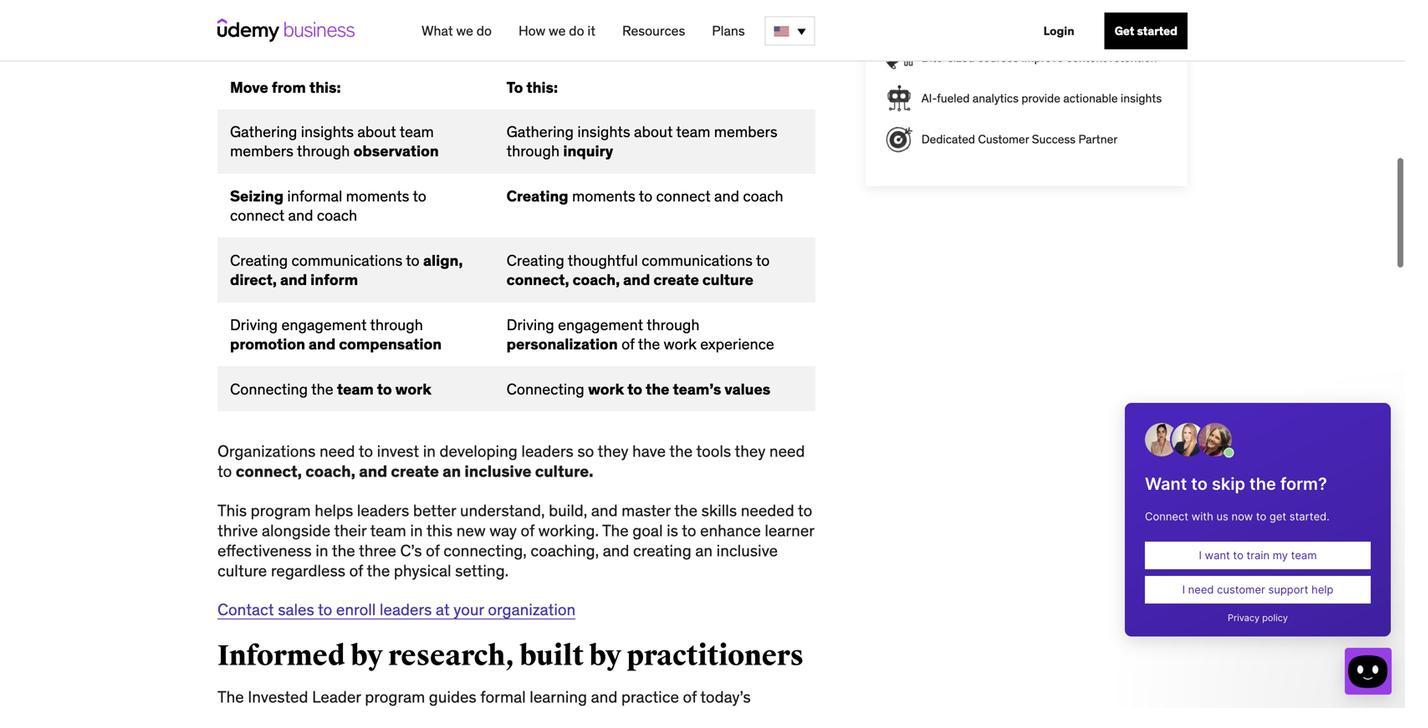 Task type: describe. For each thing, give the bounding box(es) containing it.
sized
[[948, 50, 975, 65]]

practitioners
[[627, 639, 804, 674]]

the inside organizations need to invest in developing leaders so they have the tools they need to
[[669, 441, 693, 461]]

align,
[[423, 251, 463, 270]]

in down the helps
[[316, 541, 328, 561]]

in inside organizations need to invest in developing leaders so they have the tools they need to
[[423, 441, 436, 461]]

do for how we do it
[[569, 22, 584, 39]]

about for observation
[[357, 122, 396, 141]]

your
[[454, 600, 484, 620]]

it
[[587, 22, 596, 39]]

understand,
[[460, 501, 545, 521]]

gathering insights about team members through for observation
[[230, 122, 434, 160]]

connect, inside creating thoughtful communications to connect, coach, and create culture
[[507, 270, 569, 289]]

and inside driving engagement through promotion and compensation
[[309, 334, 336, 354]]

to inside to fully unlock the potential of their employees, organizations need their leaders to make the following shifts in their approach.
[[784, 6, 799, 26]]

alongside
[[262, 521, 331, 541]]

get
[[1115, 23, 1135, 38]]

the inside driving engagement through personalization of the work experience
[[638, 334, 660, 354]]

program inside the invested leader program guides formal learning and practice of today's essential leadership capabilities identified and validated by the conference board
[[365, 687, 425, 707]]

developing
[[440, 441, 518, 461]]

0 horizontal spatial need
[[319, 441, 355, 461]]

way
[[490, 521, 517, 541]]

research,
[[388, 639, 514, 674]]

invest
[[377, 441, 419, 461]]

driving engagement through promotion and compensation
[[230, 315, 442, 354]]

driving engagement through personalization of the work experience
[[507, 315, 774, 354]]

insights for inquiry
[[577, 122, 630, 141]]

team's
[[673, 380, 721, 399]]

creating moments to connect and coach
[[507, 186, 783, 206]]

this
[[426, 521, 453, 541]]

driving for personalization
[[507, 315, 554, 334]]

plans
[[712, 22, 745, 39]]

through inside driving engagement through promotion and compensation
[[370, 315, 423, 334]]

to for to fully unlock the potential of their employees, organizations need their leaders to make the following shifts in their approach.
[[217, 6, 234, 26]]

guided learning with experienced moderators
[[921, 9, 1160, 24]]

get started
[[1115, 23, 1178, 38]]

1 vertical spatial create
[[391, 461, 439, 481]]

guides
[[429, 687, 476, 707]]

sales
[[278, 600, 314, 620]]

to inside creating thoughtful communications to connect, coach, and create culture
[[756, 251, 770, 270]]

gathering for inquiry
[[507, 122, 574, 141]]

personalization
[[507, 334, 618, 354]]

leaders inside organizations need to invest in developing leaders so they have the tools they need to
[[521, 441, 574, 461]]

plans button
[[705, 16, 752, 46]]

the inside the invested leader program guides formal learning and practice of today's essential leadership capabilities identified and validated by the conference board
[[637, 707, 661, 708]]

login button
[[1034, 13, 1085, 49]]

contact
[[217, 600, 274, 620]]

create inside creating thoughtful communications to connect, coach, and create culture
[[654, 270, 699, 289]]

we for how
[[549, 22, 566, 39]]

this program helps leaders better understand, build, and master the skills needed to thrive alongside their team in this new way of working. the goal is to enhance learner effectiveness in the three c's of connecting, coaching, and creating an inclusive culture regardless of the physical setting.
[[217, 501, 814, 581]]

1 this: from the left
[[309, 78, 341, 97]]

the inside the invested leader program guides formal learning and practice of today's essential leadership capabilities identified and validated by the conference board
[[217, 687, 244, 707]]

needed
[[741, 501, 794, 521]]

how we do it button
[[512, 16, 602, 46]]

to this:
[[507, 78, 558, 97]]

in left this
[[410, 521, 423, 541]]

capabilities
[[363, 707, 444, 708]]

thoughtful
[[568, 251, 638, 270]]

gathering for observation
[[230, 122, 297, 141]]

helps
[[315, 501, 353, 521]]

leaders inside this program helps leaders better understand, build, and master the skills needed to thrive alongside their team in this new way of working. the goal is to enhance learner effectiveness in the three c's of connecting, coaching, and creating an inclusive culture regardless of the physical setting.
[[357, 501, 409, 521]]

to for to this:
[[507, 78, 523, 97]]

of inside driving engagement through personalization of the work experience
[[622, 334, 635, 354]]

insights for observation
[[301, 122, 354, 141]]

0 horizontal spatial coach,
[[306, 461, 355, 481]]

about for inquiry
[[634, 122, 673, 141]]

physical
[[394, 561, 451, 581]]

team inside this program helps leaders better understand, build, and master the skills needed to thrive alongside their team in this new way of working. the goal is to enhance learner effectiveness in the three c's of connecting, coaching, and creating an inclusive culture regardless of the physical setting.
[[370, 521, 406, 541]]

master
[[622, 501, 671, 521]]

connecting for connecting work to the team's values
[[507, 380, 584, 399]]

skills
[[701, 501, 737, 521]]

what
[[422, 22, 453, 39]]

following
[[287, 26, 351, 46]]

members for inquiry
[[714, 122, 778, 141]]

need inside to fully unlock the potential of their employees, organizations need their leaders to make the following shifts in their approach.
[[653, 6, 689, 26]]

have
[[632, 441, 666, 461]]

inform
[[310, 270, 358, 289]]

practice
[[621, 687, 679, 707]]

organizations
[[554, 6, 649, 26]]

creating communications to
[[230, 251, 423, 270]]

culture inside this program helps leaders better understand, build, and master the skills needed to thrive alongside their team in this new way of working. the goal is to enhance learner effectiveness in the three c's of connecting, coaching, and creating an inclusive culture regardless of the physical setting.
[[217, 561, 267, 581]]

driving for promotion
[[230, 315, 278, 334]]

invested
[[248, 687, 308, 707]]

0 vertical spatial inclusive
[[465, 461, 532, 481]]

partner
[[1079, 132, 1118, 147]]

the left c's
[[367, 561, 390, 581]]

coach for creating moments to connect and coach
[[743, 186, 783, 206]]

employees,
[[469, 6, 550, 26]]

informed
[[217, 639, 345, 674]]

three
[[359, 541, 396, 561]]

contact sales to enroll leaders at your organization link
[[217, 600, 576, 620]]

working.
[[538, 521, 599, 541]]

make
[[217, 26, 256, 46]]

bite-
[[921, 50, 948, 65]]

creating for creating moments to connect and coach
[[507, 186, 568, 206]]

align, direct, and inform
[[230, 251, 463, 289]]

creating for creating thoughtful communications to connect, coach, and create culture
[[507, 251, 564, 270]]

organizations need to invest in developing leaders so they have the tools they need to
[[217, 441, 805, 481]]

leader
[[312, 687, 361, 707]]

build,
[[549, 501, 587, 521]]

1 communications from the left
[[292, 251, 403, 270]]

thrive
[[217, 521, 258, 541]]

resources
[[622, 22, 685, 39]]

tools
[[696, 441, 731, 461]]

ai-
[[921, 91, 937, 106]]

of inside the invested leader program guides formal learning and practice of today's essential leadership capabilities identified and validated by the conference board
[[683, 687, 697, 707]]

how we do it
[[519, 22, 596, 39]]

unlock
[[271, 6, 318, 26]]

new
[[456, 521, 486, 541]]

built
[[520, 639, 584, 674]]

essential
[[217, 707, 281, 708]]

actionable
[[1063, 91, 1118, 106]]

guided
[[921, 9, 959, 24]]

0 vertical spatial learning
[[962, 9, 1005, 24]]

informal moments to connect and coach
[[230, 186, 426, 225]]

culture.
[[535, 461, 593, 481]]

contact sales to enroll leaders at your organization
[[217, 600, 576, 620]]

informal
[[287, 186, 342, 206]]

the invested leader program guides formal learning and practice of today's essential leadership capabilities identified and validated by the conference board
[[217, 687, 798, 708]]

with
[[1007, 9, 1030, 24]]

learner
[[765, 521, 814, 541]]

fueled
[[937, 91, 970, 106]]

enroll
[[336, 600, 376, 620]]



Task type: vqa. For each thing, say whether or not it's contained in the screenshot.
We
yes



Task type: locate. For each thing, give the bounding box(es) containing it.
1 vertical spatial to
[[507, 78, 523, 97]]

0 horizontal spatial the
[[217, 687, 244, 707]]

the down driving engagement through promotion and compensation
[[311, 380, 333, 399]]

0 horizontal spatial connecting
[[230, 380, 308, 399]]

gathering insights about team members through for inquiry
[[507, 122, 778, 160]]

moments
[[346, 186, 409, 206], [572, 186, 636, 206]]

and
[[714, 186, 739, 206], [288, 206, 313, 225], [280, 270, 307, 289], [623, 270, 650, 289], [309, 334, 336, 354], [359, 461, 387, 481], [591, 501, 618, 521], [603, 541, 629, 561], [591, 687, 618, 707], [518, 707, 545, 708]]

work inside driving engagement through personalization of the work experience
[[664, 334, 697, 354]]

in right shifts
[[398, 26, 411, 46]]

c's
[[400, 541, 422, 561]]

moments inside informal moments to connect and coach
[[346, 186, 409, 206]]

we right how
[[549, 22, 566, 39]]

success
[[1032, 132, 1076, 147]]

gathering insights about team members through up "informal"
[[230, 122, 434, 160]]

in right the invest
[[423, 441, 436, 461]]

0 horizontal spatial inclusive
[[465, 461, 532, 481]]

to down approach.
[[507, 78, 523, 97]]

0 horizontal spatial insights
[[301, 122, 354, 141]]

effectiveness
[[217, 541, 312, 561]]

promotion
[[230, 334, 305, 354]]

inquiry
[[563, 141, 613, 160]]

to
[[784, 6, 799, 26], [413, 186, 426, 206], [639, 186, 653, 206], [406, 251, 420, 270], [756, 251, 770, 270], [377, 380, 392, 399], [627, 380, 642, 399], [359, 441, 373, 461], [217, 461, 232, 481], [798, 501, 812, 521], [682, 521, 696, 541], [318, 600, 332, 620]]

leaders inside to fully unlock the potential of their employees, organizations need their leaders to make the following shifts in their approach.
[[728, 6, 781, 26]]

creating down seizing
[[230, 251, 288, 270]]

creating down inquiry
[[507, 186, 568, 206]]

this: right the from on the top left of the page
[[309, 78, 341, 97]]

do
[[477, 22, 492, 39], [569, 22, 584, 39]]

work up team's
[[664, 334, 697, 354]]

they
[[598, 441, 629, 461], [735, 441, 766, 461]]

learning left with
[[962, 9, 1005, 24]]

0 horizontal spatial to
[[217, 6, 234, 26]]

1 horizontal spatial the
[[602, 521, 629, 541]]

program inside this program helps leaders better understand, build, and master the skills needed to thrive alongside their team in this new way of working. the goal is to enhance learner effectiveness in the three c's of connecting, coaching, and creating an inclusive culture regardless of the physical setting.
[[251, 501, 311, 521]]

0 vertical spatial to
[[217, 6, 234, 26]]

moments down observation
[[346, 186, 409, 206]]

the right unlock
[[322, 6, 345, 26]]

2 do from the left
[[569, 22, 584, 39]]

culture up contact
[[217, 561, 267, 581]]

engagement for of
[[558, 315, 643, 334]]

insights
[[1121, 91, 1162, 106], [301, 122, 354, 141], [577, 122, 630, 141]]

driving inside driving engagement through promotion and compensation
[[230, 315, 278, 334]]

0 horizontal spatial members
[[230, 141, 293, 160]]

1 horizontal spatial create
[[654, 270, 699, 289]]

0 vertical spatial connect,
[[507, 270, 569, 289]]

of inside to fully unlock the potential of their employees, organizations need their leaders to make the following shifts in their approach.
[[416, 6, 429, 26]]

2 connecting from the left
[[507, 380, 584, 399]]

observation
[[354, 141, 439, 160]]

culture up experience
[[702, 270, 754, 289]]

conference
[[665, 707, 747, 708]]

engagement inside driving engagement through promotion and compensation
[[281, 315, 367, 334]]

through up "informal"
[[297, 141, 350, 160]]

2 moments from the left
[[572, 186, 636, 206]]

program up effectiveness
[[251, 501, 311, 521]]

1 horizontal spatial communications
[[642, 251, 753, 270]]

2 they from the left
[[735, 441, 766, 461]]

analytics
[[973, 91, 1019, 106]]

0 horizontal spatial moments
[[346, 186, 409, 206]]

0 vertical spatial create
[[654, 270, 699, 289]]

coach, up the helps
[[306, 461, 355, 481]]

goal
[[633, 521, 663, 541]]

compensation
[[339, 334, 442, 354]]

1 vertical spatial program
[[365, 687, 425, 707]]

moments for informal
[[346, 186, 409, 206]]

0 horizontal spatial work
[[395, 380, 431, 399]]

0 vertical spatial an
[[443, 461, 461, 481]]

organizations
[[217, 441, 316, 461]]

0 horizontal spatial connect,
[[236, 461, 302, 481]]

the left conference
[[637, 707, 661, 708]]

1 vertical spatial learning
[[530, 687, 587, 707]]

we inside what we do popup button
[[456, 22, 473, 39]]

creating inside creating thoughtful communications to connect, coach, and create culture
[[507, 251, 564, 270]]

culture
[[702, 270, 754, 289], [217, 561, 267, 581]]

what we do
[[422, 22, 492, 39]]

0 vertical spatial culture
[[702, 270, 754, 289]]

about
[[357, 122, 396, 141], [634, 122, 673, 141]]

create up driving engagement through personalization of the work experience at top
[[654, 270, 699, 289]]

the right 'make'
[[260, 26, 283, 46]]

connect for informal moments to connect and coach
[[230, 206, 285, 225]]

of right c's
[[426, 541, 440, 561]]

direct,
[[230, 270, 277, 289]]

inclusive
[[465, 461, 532, 481], [717, 541, 778, 561]]

engagement down the thoughtful
[[558, 315, 643, 334]]

and inside align, direct, and inform
[[280, 270, 307, 289]]

by inside the invested leader program guides formal learning and practice of today's essential leadership capabilities identified and validated by the conference board
[[617, 707, 634, 708]]

1 horizontal spatial inclusive
[[717, 541, 778, 561]]

the left team's
[[646, 380, 670, 399]]

the
[[602, 521, 629, 541], [217, 687, 244, 707]]

identified
[[447, 707, 515, 708]]

1 horizontal spatial coach
[[743, 186, 783, 206]]

2 communications from the left
[[642, 251, 753, 270]]

1 vertical spatial an
[[695, 541, 713, 561]]

0 horizontal spatial culture
[[217, 561, 267, 581]]

moments down inquiry
[[572, 186, 636, 206]]

need left plans
[[653, 6, 689, 26]]

dedicated customer success partner
[[921, 132, 1118, 147]]

coach, up driving engagement through personalization of the work experience at top
[[573, 270, 620, 289]]

0 vertical spatial the
[[602, 521, 629, 541]]

fully
[[238, 6, 267, 26]]

2 horizontal spatial insights
[[1121, 91, 1162, 106]]

of up "enroll"
[[349, 561, 363, 581]]

1 horizontal spatial insights
[[577, 122, 630, 141]]

1 horizontal spatial gathering insights about team members through
[[507, 122, 778, 160]]

1 vertical spatial connect,
[[236, 461, 302, 481]]

improve
[[1022, 50, 1064, 65]]

through down align, direct, and inform
[[370, 315, 423, 334]]

gathering insights about team members through up creating moments to connect and coach
[[507, 122, 778, 160]]

an right is
[[695, 541, 713, 561]]

to fully unlock the potential of their employees, organizations need their leaders to make the following shifts in their approach.
[[217, 6, 799, 46]]

1 connecting from the left
[[230, 380, 308, 399]]

creating thoughtful communications to connect, coach, and create culture
[[507, 251, 770, 289]]

through left inquiry
[[507, 141, 560, 160]]

the left the goal
[[602, 521, 629, 541]]

by right 'built'
[[589, 639, 622, 674]]

formal
[[480, 687, 526, 707]]

insights down the from on the top left of the page
[[301, 122, 354, 141]]

the left the invested
[[217, 687, 244, 707]]

members for observation
[[230, 141, 293, 160]]

insights down 'retention'
[[1121, 91, 1162, 106]]

0 horizontal spatial this:
[[309, 78, 341, 97]]

move
[[230, 78, 268, 97]]

better
[[413, 501, 456, 521]]

coach for informal moments to connect and coach
[[317, 206, 357, 225]]

coaching,
[[531, 541, 599, 561]]

2 horizontal spatial need
[[769, 441, 805, 461]]

engagement inside driving engagement through personalization of the work experience
[[558, 315, 643, 334]]

program left the guides
[[365, 687, 425, 707]]

setting.
[[455, 561, 509, 581]]

courses
[[978, 50, 1019, 65]]

2 gathering insights about team members through from the left
[[507, 122, 778, 160]]

0 horizontal spatial connect
[[230, 206, 285, 225]]

2 horizontal spatial work
[[664, 334, 697, 354]]

to left fully
[[217, 6, 234, 26]]

and inside creating thoughtful communications to connect, coach, and create culture
[[623, 270, 650, 289]]

1 vertical spatial the
[[217, 687, 244, 707]]

2 this: from the left
[[526, 78, 558, 97]]

1 horizontal spatial work
[[588, 380, 624, 399]]

engagement down inform
[[281, 315, 367, 334]]

coach
[[743, 186, 783, 206], [317, 206, 357, 225]]

of right potential
[[416, 6, 429, 26]]

today's
[[700, 687, 751, 707]]

of up connecting work to the team's values
[[622, 334, 635, 354]]

1 horizontal spatial culture
[[702, 270, 754, 289]]

1 horizontal spatial about
[[634, 122, 673, 141]]

connect, coach, and create an inclusive culture.
[[236, 461, 593, 481]]

1 vertical spatial inclusive
[[717, 541, 778, 561]]

1 horizontal spatial learning
[[962, 9, 1005, 24]]

menu navigation
[[408, 0, 1188, 62]]

enhance
[[700, 521, 761, 541]]

1 horizontal spatial do
[[569, 22, 584, 39]]

bite-sized courses improve content retention
[[921, 50, 1157, 65]]

1 horizontal spatial connect
[[656, 186, 711, 206]]

work down personalization
[[588, 380, 624, 399]]

1 we from the left
[[456, 22, 473, 39]]

0 horizontal spatial driving
[[230, 315, 278, 334]]

1 horizontal spatial connect,
[[507, 270, 569, 289]]

0 horizontal spatial gathering
[[230, 122, 297, 141]]

how
[[519, 22, 546, 39]]

0 horizontal spatial engagement
[[281, 315, 367, 334]]

1 driving from the left
[[230, 315, 278, 334]]

shifts
[[355, 26, 395, 46]]

1 horizontal spatial moments
[[572, 186, 636, 206]]

need up the helps
[[319, 441, 355, 461]]

0 horizontal spatial communications
[[292, 251, 403, 270]]

validated
[[549, 707, 613, 708]]

culture inside creating thoughtful communications to connect, coach, and create culture
[[702, 270, 754, 289]]

create
[[654, 270, 699, 289], [391, 461, 439, 481]]

retention
[[1110, 50, 1157, 65]]

through inside driving engagement through personalization of the work experience
[[647, 315, 700, 334]]

we inside how we do it popup button
[[549, 22, 566, 39]]

communications down informal moments to connect and coach on the left of the page
[[292, 251, 403, 270]]

0 horizontal spatial they
[[598, 441, 629, 461]]

0 vertical spatial coach,
[[573, 270, 620, 289]]

moments for creating
[[572, 186, 636, 206]]

communications inside creating thoughtful communications to connect, coach, and create culture
[[642, 251, 753, 270]]

by down "enroll"
[[351, 639, 383, 674]]

organization
[[488, 600, 576, 620]]

coach, inside creating thoughtful communications to connect, coach, and create culture
[[573, 270, 620, 289]]

1 horizontal spatial an
[[695, 541, 713, 561]]

1 horizontal spatial need
[[653, 6, 689, 26]]

approach.
[[451, 26, 521, 46]]

login
[[1044, 23, 1075, 38]]

2 engagement from the left
[[558, 315, 643, 334]]

experienced
[[1032, 9, 1097, 24]]

their
[[433, 6, 466, 26], [692, 6, 725, 26], [415, 26, 447, 46], [334, 521, 367, 541]]

to inside to fully unlock the potential of their employees, organizations need their leaders to make the following shifts in their approach.
[[217, 6, 234, 26]]

1 moments from the left
[[346, 186, 409, 206]]

provide
[[1022, 91, 1061, 106]]

1 horizontal spatial members
[[714, 122, 778, 141]]

get started link
[[1105, 13, 1188, 49]]

0 horizontal spatial learning
[[530, 687, 587, 707]]

values
[[725, 380, 771, 399]]

experience
[[700, 334, 774, 354]]

1 horizontal spatial connecting
[[507, 380, 584, 399]]

of left today's
[[683, 687, 697, 707]]

1 vertical spatial coach,
[[306, 461, 355, 481]]

connect, up the this
[[236, 461, 302, 481]]

1 horizontal spatial we
[[549, 22, 566, 39]]

we for what
[[456, 22, 473, 39]]

the left three
[[332, 541, 355, 561]]

connecting,
[[444, 541, 527, 561]]

and inside informal moments to connect and coach
[[288, 206, 313, 225]]

2 about from the left
[[634, 122, 673, 141]]

0 horizontal spatial do
[[477, 22, 492, 39]]

driving
[[230, 315, 278, 334], [507, 315, 554, 334]]

creating
[[507, 186, 568, 206], [230, 251, 288, 270], [507, 251, 564, 270]]

driving inside driving engagement through personalization of the work experience
[[507, 315, 554, 334]]

1 gathering insights about team members through from the left
[[230, 122, 434, 160]]

1 horizontal spatial engagement
[[558, 315, 643, 334]]

learning
[[962, 9, 1005, 24], [530, 687, 587, 707]]

is
[[667, 521, 678, 541]]

0 horizontal spatial gathering insights about team members through
[[230, 122, 434, 160]]

1 horizontal spatial gathering
[[507, 122, 574, 141]]

the left "skills"
[[674, 501, 698, 521]]

work down compensation
[[395, 380, 431, 399]]

udemy business image
[[217, 18, 355, 42]]

started
[[1137, 23, 1178, 38]]

2 driving from the left
[[507, 315, 554, 334]]

connect inside informal moments to connect and coach
[[230, 206, 285, 225]]

an up better
[[443, 461, 461, 481]]

leaders
[[728, 6, 781, 26], [521, 441, 574, 461], [357, 501, 409, 521], [380, 600, 432, 620]]

0 horizontal spatial we
[[456, 22, 473, 39]]

inclusive up understand,
[[465, 461, 532, 481]]

what we do button
[[415, 16, 498, 46]]

coach inside informal moments to connect and coach
[[317, 206, 357, 225]]

0 horizontal spatial program
[[251, 501, 311, 521]]

customer
[[978, 132, 1029, 147]]

an inside this program helps leaders better understand, build, and master the skills needed to thrive alongside their team in this new way of working. the goal is to enhance learner effectiveness in the three c's of connecting, coaching, and creating an inclusive culture regardless of the physical setting.
[[695, 541, 713, 561]]

by
[[351, 639, 383, 674], [589, 639, 622, 674], [617, 707, 634, 708]]

their inside this program helps leaders better understand, build, and master the skills needed to thrive alongside their team in this new way of working. the goal is to enhance learner effectiveness in the three c's of connecting, coaching, and creating an inclusive culture regardless of the physical setting.
[[334, 521, 367, 541]]

this: down how
[[526, 78, 558, 97]]

inclusive down the "needed"
[[717, 541, 778, 561]]

potential
[[349, 6, 412, 26]]

the inside this program helps leaders better understand, build, and master the skills needed to thrive alongside their team in this new way of working. the goal is to enhance learner effectiveness in the three c's of connecting, coaching, and creating an inclusive culture regardless of the physical setting.
[[602, 521, 629, 541]]

of
[[416, 6, 429, 26], [622, 334, 635, 354], [521, 521, 535, 541], [426, 541, 440, 561], [349, 561, 363, 581], [683, 687, 697, 707]]

inclusive inside this program helps leaders better understand, build, and master the skills needed to thrive alongside their team in this new way of working. the goal is to enhance learner effectiveness in the three c's of connecting, coaching, and creating an inclusive culture regardless of the physical setting.
[[717, 541, 778, 561]]

connect for creating moments to connect and coach
[[656, 186, 711, 206]]

1 horizontal spatial they
[[735, 441, 766, 461]]

connecting for connecting the team to work
[[230, 380, 308, 399]]

the up connecting work to the team's values
[[638, 334, 660, 354]]

connect, up personalization
[[507, 270, 569, 289]]

0 horizontal spatial coach
[[317, 206, 357, 225]]

1 about from the left
[[357, 122, 396, 141]]

by right validated
[[617, 707, 634, 708]]

gathering down the to this:
[[507, 122, 574, 141]]

connecting
[[230, 380, 308, 399], [507, 380, 584, 399]]

1 horizontal spatial this:
[[526, 78, 558, 97]]

do for what we do
[[477, 22, 492, 39]]

through
[[297, 141, 350, 160], [507, 141, 560, 160], [370, 315, 423, 334], [647, 315, 700, 334]]

through down creating thoughtful communications to connect, coach, and create culture
[[647, 315, 700, 334]]

of right way
[[521, 521, 535, 541]]

1 do from the left
[[477, 22, 492, 39]]

connecting down the promotion
[[230, 380, 308, 399]]

insights up creating moments to connect and coach
[[577, 122, 630, 141]]

the right have
[[669, 441, 693, 461]]

0 horizontal spatial create
[[391, 461, 439, 481]]

work
[[664, 334, 697, 354], [395, 380, 431, 399], [588, 380, 624, 399]]

gathering down move
[[230, 122, 297, 141]]

2 gathering from the left
[[507, 122, 574, 141]]

they right tools
[[735, 441, 766, 461]]

need up the "needed"
[[769, 441, 805, 461]]

create up better
[[391, 461, 439, 481]]

connecting down personalization
[[507, 380, 584, 399]]

0 vertical spatial program
[[251, 501, 311, 521]]

in inside to fully unlock the potential of their employees, organizations need their leaders to make the following shifts in their approach.
[[398, 26, 411, 46]]

learning inside the invested leader program guides formal learning and practice of today's essential leadership capabilities identified and validated by the conference board
[[530, 687, 587, 707]]

1 horizontal spatial to
[[507, 78, 523, 97]]

1 they from the left
[[598, 441, 629, 461]]

connect
[[656, 186, 711, 206], [230, 206, 285, 225]]

we right what
[[456, 22, 473, 39]]

0 horizontal spatial about
[[357, 122, 396, 141]]

creating for creating communications to
[[230, 251, 288, 270]]

1 gathering from the left
[[230, 122, 297, 141]]

they right so
[[598, 441, 629, 461]]

2 we from the left
[[549, 22, 566, 39]]

move from this:
[[230, 78, 341, 97]]

communications down creating moments to connect and coach
[[642, 251, 753, 270]]

1 horizontal spatial program
[[365, 687, 425, 707]]

creating left the thoughtful
[[507, 251, 564, 270]]

engagement for and
[[281, 315, 367, 334]]

program
[[251, 501, 311, 521], [365, 687, 425, 707]]

1 engagement from the left
[[281, 315, 367, 334]]

1 horizontal spatial driving
[[507, 315, 554, 334]]

1 vertical spatial culture
[[217, 561, 267, 581]]

0 horizontal spatial an
[[443, 461, 461, 481]]

1 horizontal spatial coach,
[[573, 270, 620, 289]]

creating
[[633, 541, 692, 561]]

learning down 'built'
[[530, 687, 587, 707]]

to inside informal moments to connect and coach
[[413, 186, 426, 206]]



